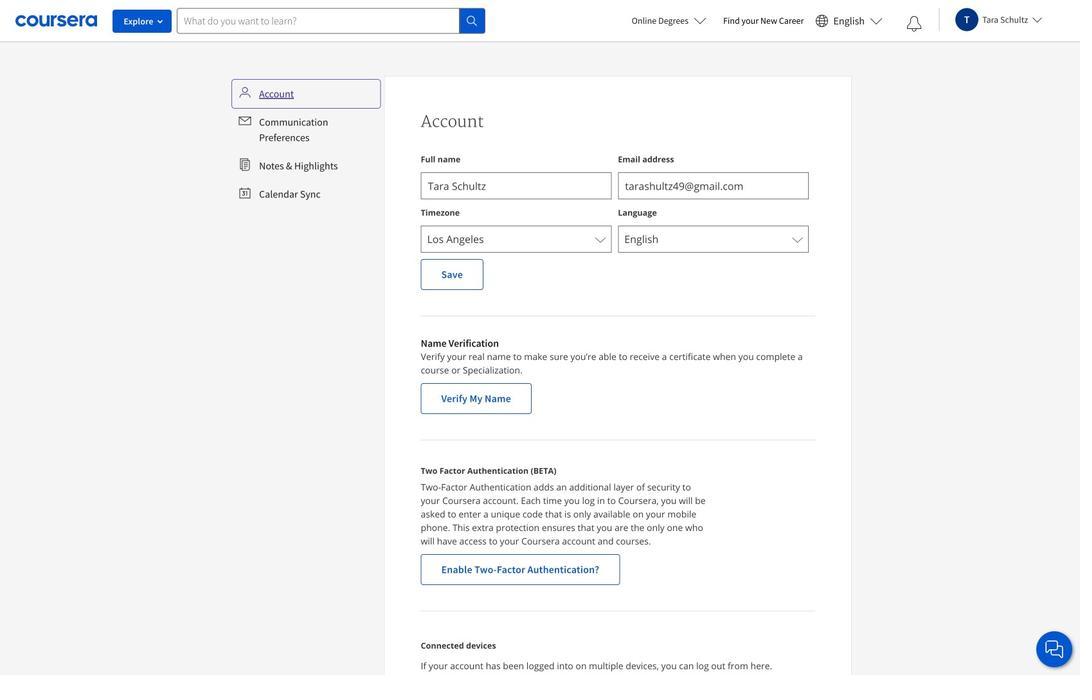Task type: describe. For each thing, give the bounding box(es) containing it.
coursera image
[[15, 10, 97, 31]]



Task type: vqa. For each thing, say whether or not it's contained in the screenshot.
search field
yes



Task type: locate. For each thing, give the bounding box(es) containing it.
menu
[[233, 81, 379, 207]]

None search field
[[177, 8, 486, 34]]

None text field
[[618, 172, 809, 199]]

None text field
[[421, 172, 612, 199]]

What do you want to learn? text field
[[177, 8, 460, 34]]



